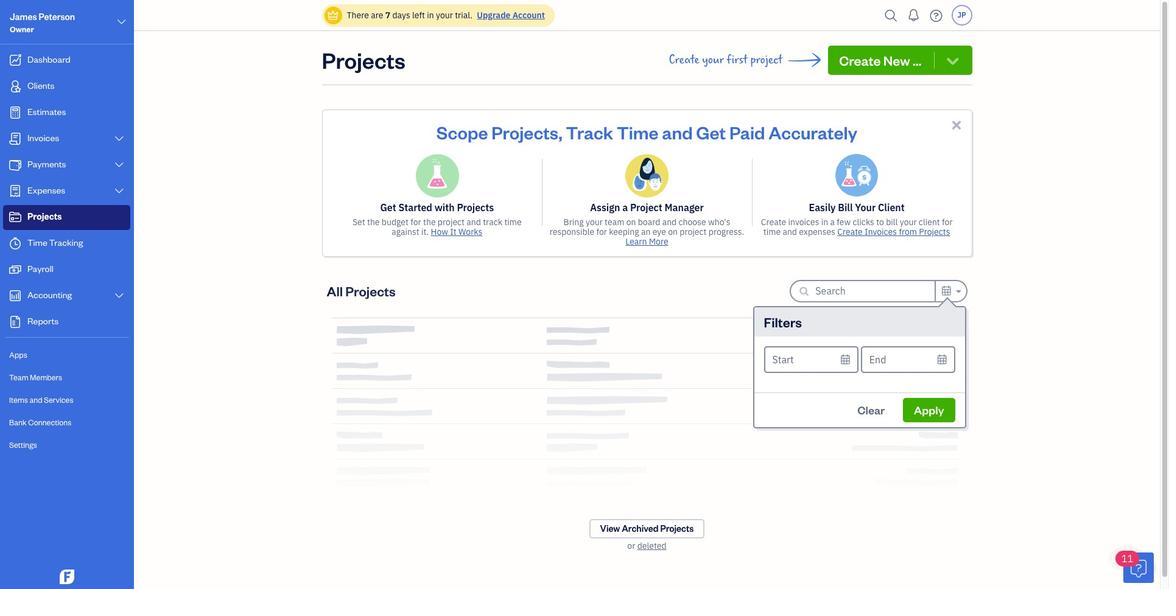 Task type: vqa. For each thing, say whether or not it's contained in the screenshot.
Maria'S
no



Task type: describe. For each thing, give the bounding box(es) containing it.
create your first project
[[669, 53, 783, 67]]

freshbooks image
[[57, 570, 77, 585]]

accounting
[[27, 289, 72, 301]]

bank connections link
[[3, 412, 130, 434]]

works
[[459, 227, 483, 238]]

upgrade account link
[[475, 10, 545, 21]]

create for create new …
[[840, 52, 881, 69]]

crown image
[[327, 9, 340, 22]]

bill
[[887, 217, 898, 228]]

main element
[[0, 0, 165, 590]]

view
[[601, 523, 620, 535]]

invoices inside the main element
[[27, 132, 59, 144]]

projects inside the main element
[[27, 211, 62, 222]]

chevron large down image for invoices
[[114, 134, 125, 144]]

chevron large down image for payments
[[114, 160, 125, 170]]

estimate image
[[8, 107, 23, 119]]

items and services link
[[3, 390, 130, 411]]

payroll link
[[3, 258, 130, 283]]

search image
[[882, 6, 901, 25]]

james
[[10, 11, 37, 23]]

view archived projects link
[[590, 520, 705, 539]]

close image
[[950, 118, 964, 132]]

create new …
[[840, 52, 922, 69]]

1 horizontal spatial on
[[669, 227, 678, 238]]

items
[[9, 395, 28, 405]]

board
[[638, 217, 661, 228]]

…
[[913, 52, 922, 69]]

from
[[900, 227, 918, 238]]

notifications image
[[904, 3, 924, 27]]

easily bill your client image
[[836, 154, 879, 197]]

time tracking link
[[3, 232, 130, 257]]

7
[[386, 10, 391, 21]]

apply button
[[904, 398, 956, 423]]

few
[[837, 217, 851, 228]]

calendar image
[[942, 284, 953, 298]]

money image
[[8, 264, 23, 276]]

easily bill your client
[[809, 202, 905, 214]]

jp button
[[952, 5, 973, 26]]

responsible
[[550, 227, 595, 238]]

dashboard image
[[8, 54, 23, 66]]

project image
[[8, 211, 23, 224]]

1 horizontal spatial get
[[697, 121, 726, 144]]

time inside the main element
[[27, 237, 47, 249]]

Search text field
[[816, 281, 935, 301]]

scope projects, track time and get paid accurately
[[437, 121, 858, 144]]

with
[[435, 202, 455, 214]]

new
[[884, 52, 911, 69]]

budget
[[382, 217, 409, 228]]

estimates link
[[3, 101, 130, 126]]

expenses
[[800, 227, 836, 238]]

bring
[[564, 217, 584, 228]]

and inside create invoices in a few clicks to bill your client for time and expenses
[[783, 227, 798, 238]]

and up 'assign a project manager' image
[[662, 121, 693, 144]]

keeping
[[609, 227, 640, 238]]

upgrade
[[477, 10, 511, 21]]

clear
[[858, 403, 885, 417]]

a inside assign a project manager bring your team on board and choose who's responsible for keeping an eye on project progress. learn more
[[623, 202, 628, 214]]

there are 7 days left in your trial. upgrade account
[[347, 10, 545, 21]]

2 the from the left
[[423, 217, 436, 228]]

apply
[[915, 403, 945, 417]]

report image
[[8, 316, 23, 328]]

it
[[450, 227, 457, 238]]

chart image
[[8, 290, 23, 302]]

2 horizontal spatial project
[[751, 53, 783, 67]]

to
[[877, 217, 885, 228]]

0 vertical spatial in
[[427, 10, 434, 21]]

team members link
[[3, 367, 130, 389]]

it.
[[422, 227, 429, 238]]

create for create invoices in a few clicks to bill your client for time and expenses
[[761, 217, 787, 228]]

bank connections
[[9, 418, 72, 428]]

settings
[[9, 441, 37, 450]]

assign a project manager bring your team on board and choose who's responsible for keeping an eye on project progress. learn more
[[550, 202, 745, 247]]

a inside create invoices in a few clicks to bill your client for time and expenses
[[831, 217, 835, 228]]

first
[[727, 53, 748, 67]]

your
[[856, 202, 876, 214]]

for inside set the budget for the project and track time against it.
[[411, 217, 421, 228]]

resource center badge image
[[1124, 553, 1155, 584]]

payments link
[[3, 153, 130, 178]]

and inside set the budget for the project and track time against it.
[[467, 217, 481, 228]]

project inside assign a project manager bring your team on board and choose who's responsible for keeping an eye on project progress. learn more
[[680, 227, 707, 238]]

view archived projects or deleted
[[601, 523, 694, 552]]

expense image
[[8, 185, 23, 197]]

project
[[631, 202, 663, 214]]

0 vertical spatial time
[[617, 121, 659, 144]]

team
[[605, 217, 625, 228]]

owner
[[10, 24, 34, 34]]

11
[[1122, 553, 1134, 565]]

bank
[[9, 418, 27, 428]]

choose
[[679, 217, 707, 228]]

started
[[399, 202, 433, 214]]

chevron large down image
[[116, 15, 127, 29]]

your left the trial.
[[436, 10, 453, 21]]

track
[[483, 217, 503, 228]]

expenses link
[[3, 179, 130, 204]]

connections
[[28, 418, 72, 428]]

trial.
[[455, 10, 473, 21]]

clear button
[[847, 398, 896, 423]]

deleted
[[638, 541, 667, 552]]

deleted link
[[638, 541, 667, 552]]

clients link
[[3, 74, 130, 99]]

for inside create invoices in a few clicks to bill your client for time and expenses
[[943, 217, 953, 228]]

your inside create invoices in a few clicks to bill your client for time and expenses
[[900, 217, 917, 228]]

payment image
[[8, 159, 23, 171]]

easily
[[809, 202, 836, 214]]



Task type: locate. For each thing, give the bounding box(es) containing it.
accurately
[[769, 121, 858, 144]]

1 horizontal spatial the
[[423, 217, 436, 228]]

create invoices in a few clicks to bill your client for time and expenses
[[761, 217, 953, 238]]

your right bill
[[900, 217, 917, 228]]

time tracking
[[27, 237, 83, 249]]

projects,
[[492, 121, 563, 144]]

there
[[347, 10, 369, 21]]

1 vertical spatial a
[[831, 217, 835, 228]]

time
[[617, 121, 659, 144], [27, 237, 47, 249]]

expenses
[[27, 185, 65, 196]]

projects down expenses
[[27, 211, 62, 222]]

reports link
[[3, 310, 130, 335]]

0 horizontal spatial the
[[367, 217, 380, 228]]

1 horizontal spatial time
[[764, 227, 781, 238]]

time up 'assign a project manager' image
[[617, 121, 659, 144]]

reports
[[27, 316, 59, 327]]

projects
[[322, 46, 406, 74], [457, 202, 494, 214], [27, 211, 62, 222], [920, 227, 951, 238], [346, 283, 396, 300], [661, 523, 694, 535]]

set the budget for the project and track time against it.
[[353, 217, 522, 238]]

your down assign on the right of page
[[586, 217, 603, 228]]

1 the from the left
[[367, 217, 380, 228]]

0 horizontal spatial on
[[627, 217, 636, 228]]

settings link
[[3, 435, 130, 456]]

create inside create new … dropdown button
[[840, 52, 881, 69]]

4 chevron large down image from the top
[[114, 291, 125, 301]]

and inside assign a project manager bring your team on board and choose who's responsible for keeping an eye on project progress. learn more
[[663, 217, 677, 228]]

team
[[9, 373, 28, 383]]

create left 'new'
[[840, 52, 881, 69]]

jp
[[958, 10, 967, 19]]

a left few
[[831, 217, 835, 228]]

invoices link
[[3, 127, 130, 152]]

Start date in MM/DD/YYYY format text field
[[764, 346, 859, 373]]

create left invoices
[[761, 217, 787, 228]]

0 horizontal spatial in
[[427, 10, 434, 21]]

chevron large down image
[[114, 134, 125, 144], [114, 160, 125, 170], [114, 186, 125, 196], [114, 291, 125, 301]]

for left keeping
[[597, 227, 607, 238]]

and inside the main element
[[30, 395, 42, 405]]

paid
[[730, 121, 766, 144]]

peterson
[[39, 11, 75, 23]]

chevron large down image down payroll link
[[114, 291, 125, 301]]

tracking
[[49, 237, 83, 249]]

chevron large down image down "payments" link
[[114, 186, 125, 196]]

who's
[[709, 217, 731, 228]]

for
[[411, 217, 421, 228], [943, 217, 953, 228], [597, 227, 607, 238]]

payments
[[27, 158, 66, 170]]

set
[[353, 217, 365, 228]]

payroll
[[27, 263, 54, 275]]

timer image
[[8, 238, 23, 250]]

invoices
[[27, 132, 59, 144], [865, 227, 898, 238]]

project inside set the budget for the project and track time against it.
[[438, 217, 465, 228]]

items and services
[[9, 395, 73, 405]]

james peterson owner
[[10, 11, 75, 34]]

chevron large down image for expenses
[[114, 186, 125, 196]]

dashboard
[[27, 54, 70, 65]]

the right set
[[367, 217, 380, 228]]

time right track
[[505, 217, 522, 228]]

create for create your first project
[[669, 53, 700, 67]]

0 horizontal spatial a
[[623, 202, 628, 214]]

projects right "all"
[[346, 283, 396, 300]]

clients
[[27, 80, 55, 91]]

1 vertical spatial time
[[27, 237, 47, 249]]

get up budget
[[380, 202, 396, 214]]

invoices
[[789, 217, 820, 228]]

all projects
[[327, 283, 396, 300]]

0 vertical spatial invoices
[[27, 132, 59, 144]]

projects up track
[[457, 202, 494, 214]]

your left first
[[703, 53, 724, 67]]

3 chevron large down image from the top
[[114, 186, 125, 196]]

estimates
[[27, 106, 66, 118]]

1 horizontal spatial in
[[822, 217, 829, 228]]

0 horizontal spatial project
[[438, 217, 465, 228]]

client
[[919, 217, 941, 228]]

progress.
[[709, 227, 745, 238]]

project right first
[[751, 53, 783, 67]]

more
[[649, 236, 669, 247]]

services
[[44, 395, 73, 405]]

account
[[513, 10, 545, 21]]

1 vertical spatial in
[[822, 217, 829, 228]]

caretdown image
[[955, 284, 962, 299]]

your
[[436, 10, 453, 21], [703, 53, 724, 67], [586, 217, 603, 228], [900, 217, 917, 228]]

get left paid
[[697, 121, 726, 144]]

1 vertical spatial invoices
[[865, 227, 898, 238]]

0 horizontal spatial time
[[505, 217, 522, 228]]

project down manager
[[680, 227, 707, 238]]

End date in MM/DD/YYYY format text field
[[861, 346, 956, 373]]

filters
[[764, 313, 802, 331]]

the down the get started with projects
[[423, 217, 436, 228]]

invoice image
[[8, 133, 23, 145]]

1 vertical spatial get
[[380, 202, 396, 214]]

get started with projects image
[[415, 154, 459, 198]]

projects right from
[[920, 227, 951, 238]]

chevron large down image inside accounting link
[[114, 291, 125, 301]]

archived
[[622, 523, 659, 535]]

0 horizontal spatial time
[[27, 237, 47, 249]]

chevron large down image for accounting
[[114, 291, 125, 301]]

2 chevron large down image from the top
[[114, 160, 125, 170]]

members
[[30, 373, 62, 383]]

for right client
[[943, 217, 953, 228]]

chevron large down image down invoices link
[[114, 160, 125, 170]]

0 vertical spatial a
[[623, 202, 628, 214]]

eye
[[653, 227, 667, 238]]

assign
[[591, 202, 621, 214]]

1 horizontal spatial for
[[597, 227, 607, 238]]

1 horizontal spatial project
[[680, 227, 707, 238]]

and right the items
[[30, 395, 42, 405]]

and left expenses
[[783, 227, 798, 238]]

learn
[[626, 236, 647, 247]]

projects link
[[3, 205, 130, 230]]

1 horizontal spatial time
[[617, 121, 659, 144]]

in inside create invoices in a few clicks to bill your client for time and expenses
[[822, 217, 829, 228]]

in right left
[[427, 10, 434, 21]]

and right the board at the top of page
[[663, 217, 677, 228]]

chevrondown image
[[945, 52, 962, 69]]

0 horizontal spatial get
[[380, 202, 396, 214]]

project down with
[[438, 217, 465, 228]]

chevron large down image down estimates link
[[114, 134, 125, 144]]

create down bill
[[838, 227, 863, 238]]

a
[[623, 202, 628, 214], [831, 217, 835, 228]]

apps link
[[3, 345, 130, 366]]

0 vertical spatial get
[[697, 121, 726, 144]]

apps
[[9, 350, 27, 360]]

clicks
[[853, 217, 875, 228]]

an
[[642, 227, 651, 238]]

create inside create invoices in a few clicks to bill your client for time and expenses
[[761, 217, 787, 228]]

1 horizontal spatial invoices
[[865, 227, 898, 238]]

manager
[[665, 202, 704, 214]]

in down easily
[[822, 217, 829, 228]]

client image
[[8, 80, 23, 93]]

how
[[431, 227, 448, 238]]

create left first
[[669, 53, 700, 67]]

time right timer icon
[[27, 237, 47, 249]]

0 horizontal spatial for
[[411, 217, 421, 228]]

track
[[566, 121, 614, 144]]

time inside set the budget for the project and track time against it.
[[505, 217, 522, 228]]

your inside assign a project manager bring your team on board and choose who's responsible for keeping an eye on project progress. learn more
[[586, 217, 603, 228]]

against
[[392, 227, 420, 238]]

how it works
[[431, 227, 483, 238]]

time left invoices
[[764, 227, 781, 238]]

days
[[393, 10, 410, 21]]

left
[[413, 10, 425, 21]]

are
[[371, 10, 384, 21]]

and left track
[[467, 217, 481, 228]]

projects up deleted
[[661, 523, 694, 535]]

for left it.
[[411, 217, 421, 228]]

on
[[627, 217, 636, 228], [669, 227, 678, 238]]

1 horizontal spatial a
[[831, 217, 835, 228]]

0 horizontal spatial invoices
[[27, 132, 59, 144]]

projects down there
[[322, 46, 406, 74]]

the
[[367, 217, 380, 228], [423, 217, 436, 228]]

accounting link
[[3, 284, 130, 309]]

assign a project manager image
[[626, 154, 669, 198]]

11 button
[[1116, 551, 1155, 584]]

create
[[840, 52, 881, 69], [669, 53, 700, 67], [761, 217, 787, 228], [838, 227, 863, 238]]

projects inside view archived projects or deleted
[[661, 523, 694, 535]]

create for create invoices from projects
[[838, 227, 863, 238]]

time
[[505, 217, 522, 228], [764, 227, 781, 238]]

2 horizontal spatial for
[[943, 217, 953, 228]]

time inside create invoices in a few clicks to bill your client for time and expenses
[[764, 227, 781, 238]]

on right eye
[[669, 227, 678, 238]]

on right team
[[627, 217, 636, 228]]

project
[[751, 53, 783, 67], [438, 217, 465, 228], [680, 227, 707, 238]]

1 chevron large down image from the top
[[114, 134, 125, 144]]

client
[[879, 202, 905, 214]]

scope
[[437, 121, 488, 144]]

a up team
[[623, 202, 628, 214]]

for inside assign a project manager bring your team on board and choose who's responsible for keeping an eye on project progress. learn more
[[597, 227, 607, 238]]

go to help image
[[927, 6, 947, 25]]



